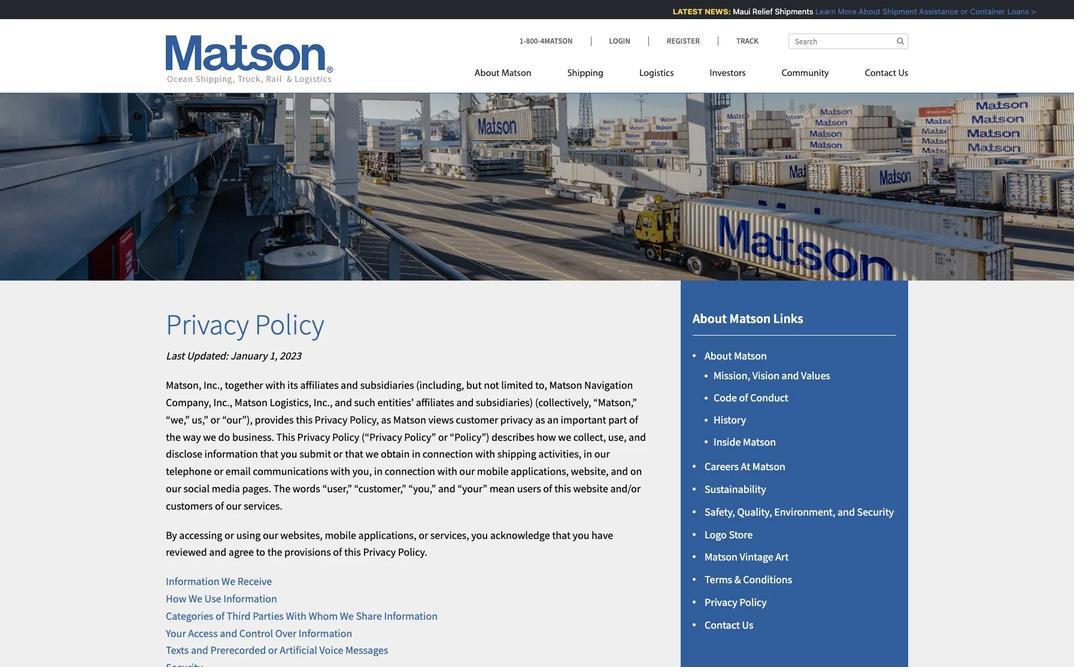 Task type: vqa. For each thing, say whether or not it's contained in the screenshot.
you to the middle
yes



Task type: locate. For each thing, give the bounding box(es) containing it.
and right use,
[[629, 430, 646, 444]]

in
[[412, 448, 421, 461], [584, 448, 593, 461], [374, 465, 383, 479]]

activities,
[[539, 448, 582, 461]]

0 vertical spatial the
[[166, 430, 181, 444]]

contact us inside top menu navigation
[[865, 69, 909, 78]]

about matson link down '1-'
[[475, 63, 550, 87]]

0 horizontal spatial affiliates
[[300, 379, 339, 392]]

matson,
[[166, 379, 202, 392]]

contact down search 'search box'
[[865, 69, 897, 78]]

your
[[166, 627, 186, 641]]

1 vertical spatial the
[[268, 546, 282, 560]]

affiliates down (including, at bottom
[[416, 396, 454, 410]]

that down 'business.'
[[260, 448, 279, 461]]

about matson link
[[475, 63, 550, 87], [705, 349, 767, 363]]

as up ("privacy
[[381, 413, 391, 427]]

1 vertical spatial policy
[[332, 430, 360, 444]]

1 horizontal spatial applications,
[[511, 465, 569, 479]]

1 horizontal spatial about matson
[[705, 349, 767, 363]]

information we receive how we use information categories of third parties with whom we share information your access and control over information texts and prerecorded or artificial voice messages
[[166, 575, 438, 658]]

privacy left policy,
[[315, 413, 348, 427]]

safety, quality, environment, and security
[[705, 505, 895, 519]]

and up the prerecorded
[[220, 627, 237, 641]]

matson inside top menu navigation
[[502, 69, 532, 78]]

privacy left the policy.
[[363, 546, 396, 560]]

1 vertical spatial contact
[[705, 619, 740, 632]]

policy up "2023" on the left of the page
[[255, 307, 324, 343]]

limited
[[502, 379, 533, 392]]

you
[[281, 448, 298, 461], [472, 529, 488, 542], [573, 529, 590, 542]]

1 horizontal spatial we
[[366, 448, 379, 461]]

0 horizontal spatial as
[[381, 413, 391, 427]]

0 horizontal spatial this
[[296, 413, 313, 427]]

1 horizontal spatial in
[[412, 448, 421, 461]]

of right part
[[630, 413, 639, 427]]

our up "your"
[[460, 465, 475, 479]]

the right to
[[268, 546, 282, 560]]

more
[[832, 7, 851, 16]]

or left using
[[225, 529, 234, 542]]

this down logistics,
[[296, 413, 313, 427]]

1 horizontal spatial we
[[222, 575, 236, 589]]

use,
[[608, 430, 627, 444]]

we left 'do' at bottom left
[[203, 430, 216, 444]]

2 vertical spatial this
[[344, 546, 361, 560]]

the inside by accessing or using our websites, mobile applications, or services, you acknowledge that you have reviewed and agree to the provisions of this privacy policy.
[[268, 546, 282, 560]]

that left have
[[552, 529, 571, 542]]

1 horizontal spatial contact us
[[865, 69, 909, 78]]

of
[[740, 391, 749, 405], [630, 413, 639, 427], [544, 482, 553, 496], [215, 499, 224, 513], [333, 546, 342, 560], [216, 610, 225, 623]]

policy down policy,
[[332, 430, 360, 444]]

affiliates right its
[[300, 379, 339, 392]]

contact
[[865, 69, 897, 78], [705, 619, 740, 632]]

1-800-4matson
[[520, 36, 573, 46]]

of right code
[[740, 391, 749, 405]]

0 horizontal spatial mobile
[[325, 529, 356, 542]]

but
[[467, 379, 482, 392]]

information right share
[[384, 610, 438, 623]]

we down ("privacy
[[366, 448, 379, 461]]

and right vision on the bottom right
[[782, 369, 799, 383]]

and inside by accessing or using our websites, mobile applications, or services, you acknowledge that you have reviewed and agree to the provisions of this privacy policy.
[[209, 546, 227, 560]]

track
[[737, 36, 759, 46]]

information
[[205, 448, 258, 461]]

applications, inside matson, inc., together with its affiliates and subsidiaries (including, but not limited to, matson navigation company, inc., matson logistics, inc., and such entities' affiliates and subsidiaries) (collectively, "matson," "we," us," or "our"), provides this privacy policy, as matson views customer privacy as an important part of the way we do business. this privacy policy ("privacy policy" or "policy") describes how we collect, use, and disclose information that you submit or that we obtain in connection with shipping activities, in our telephone or email communications with you, in connection with our mobile applications, website, and on our social media pages. the words "user," "customer," "you," and "your" mean users of this website and/or customers of our services.
[[511, 465, 569, 479]]

we up activities,
[[559, 430, 572, 444]]

0 horizontal spatial in
[[374, 465, 383, 479]]

matson vintage art
[[705, 551, 789, 565]]

"customer,"
[[354, 482, 407, 496]]

logistics
[[640, 69, 674, 78]]

with
[[265, 379, 285, 392], [476, 448, 495, 461], [331, 465, 351, 479], [438, 465, 458, 479]]

matson vintage art link
[[705, 551, 789, 565]]

0 horizontal spatial the
[[166, 430, 181, 444]]

subsidiaries)
[[476, 396, 533, 410]]

we
[[222, 575, 236, 589], [189, 592, 202, 606], [340, 610, 354, 623]]

privacy policy link
[[705, 596, 767, 610]]

us down search icon
[[899, 69, 909, 78]]

1 vertical spatial we
[[189, 592, 202, 606]]

about matson down '1-'
[[475, 69, 532, 78]]

users
[[517, 482, 541, 496]]

we left share
[[340, 610, 354, 623]]

1 horizontal spatial policy
[[332, 430, 360, 444]]

of inside information we receive how we use information categories of third parties with whom we share information your access and control over information texts and prerecorded or artificial voice messages
[[216, 610, 225, 623]]

matson down '1-'
[[502, 69, 532, 78]]

and
[[782, 369, 799, 383], [341, 379, 358, 392], [335, 396, 352, 410], [457, 396, 474, 410], [629, 430, 646, 444], [611, 465, 628, 479], [438, 482, 456, 496], [838, 505, 855, 519], [209, 546, 227, 560], [220, 627, 237, 641], [191, 644, 208, 658]]

inside
[[714, 435, 741, 449]]

0 horizontal spatial contact us link
[[705, 619, 754, 632]]

privacy inside about matson links section
[[705, 596, 738, 610]]

our inside by accessing or using our websites, mobile applications, or services, you acknowledge that you have reviewed and agree to the provisions of this privacy policy.
[[263, 529, 278, 542]]

this left website in the bottom of the page
[[555, 482, 571, 496]]

1 vertical spatial applications,
[[359, 529, 417, 542]]

inc., right matson,
[[204, 379, 223, 392]]

its
[[288, 379, 298, 392]]

1 vertical spatial us
[[742, 619, 754, 632]]

1 horizontal spatial the
[[268, 546, 282, 560]]

that up the "you,"
[[345, 448, 364, 461]]

or down over at bottom left
[[268, 644, 278, 658]]

register link
[[649, 36, 718, 46]]

contact us link down search icon
[[847, 63, 909, 87]]

you right services,
[[472, 529, 488, 542]]

1 vertical spatial contact us
[[705, 619, 754, 632]]

inside matson link
[[714, 435, 776, 449]]

we left use
[[189, 592, 202, 606]]

views
[[429, 413, 454, 427]]

1 horizontal spatial mobile
[[477, 465, 509, 479]]

2 horizontal spatial that
[[552, 529, 571, 542]]

privacy up the submit
[[297, 430, 330, 444]]

control
[[239, 627, 273, 641]]

matson left links
[[730, 310, 771, 327]]

policy down the terms & conditions link
[[740, 596, 767, 610]]

about
[[853, 7, 875, 16], [475, 69, 500, 78], [693, 310, 727, 327], [705, 349, 732, 363]]

our up to
[[263, 529, 278, 542]]

"policy")
[[450, 430, 490, 444]]

us,"
[[192, 413, 208, 427]]

connection down "policy")
[[423, 448, 473, 461]]

contact down privacy policy 'link'
[[705, 619, 740, 632]]

privacy inside by accessing or using our websites, mobile applications, or services, you acknowledge that you have reviewed and agree to the provisions of this privacy policy.
[[363, 546, 396, 560]]

important
[[561, 413, 607, 427]]

connection up "you,"
[[385, 465, 435, 479]]

container
[[964, 7, 1000, 16]]

0 vertical spatial contact us link
[[847, 63, 909, 87]]

mission, vision and values
[[714, 369, 831, 383]]

track link
[[718, 36, 759, 46]]

1 horizontal spatial as
[[535, 413, 545, 427]]

logo store link
[[705, 528, 753, 542]]

in right the "you,"
[[374, 465, 383, 479]]

subsidiaries
[[360, 379, 414, 392]]

communications
[[253, 465, 328, 479]]

1 vertical spatial this
[[555, 482, 571, 496]]

about matson inside section
[[705, 349, 767, 363]]

(including,
[[416, 379, 464, 392]]

0 horizontal spatial about matson link
[[475, 63, 550, 87]]

the down "we,"
[[166, 430, 181, 444]]

0 horizontal spatial we
[[189, 592, 202, 606]]

the
[[274, 482, 291, 496]]

2 horizontal spatial policy
[[740, 596, 767, 610]]

0 vertical spatial contact us
[[865, 69, 909, 78]]

0 vertical spatial policy
[[255, 307, 324, 343]]

you left have
[[573, 529, 590, 542]]

1 horizontal spatial contact
[[865, 69, 897, 78]]

loans
[[1002, 7, 1023, 16]]

contact us down search icon
[[865, 69, 909, 78]]

contact inside about matson links section
[[705, 619, 740, 632]]

learn more about shipment assistance or container loans > link
[[810, 7, 1030, 16]]

history link
[[714, 413, 746, 427]]

2 vertical spatial policy
[[740, 596, 767, 610]]

logistics link
[[622, 63, 692, 87]]

applications,
[[511, 465, 569, 479], [359, 529, 417, 542]]

privacy down terms at the right of page
[[705, 596, 738, 610]]

you inside matson, inc., together with its affiliates and subsidiaries (including, but not limited to, matson navigation company, inc., matson logistics, inc., and such entities' affiliates and subsidiaries) (collectively, "matson," "we," us," or "our"), provides this privacy policy, as matson views customer privacy as an important part of the way we do business. this privacy policy ("privacy policy" or "policy") describes how we collect, use, and disclose information that you submit or that we obtain in connection with shipping activities, in our telephone or email communications with you, in connection with our mobile applications, website, and on our social media pages. the words "user," "customer," "you," and "your" mean users of this website and/or customers of our services.
[[281, 448, 298, 461]]

None search field
[[789, 34, 909, 49]]

2 vertical spatial we
[[340, 610, 354, 623]]

0 vertical spatial about matson link
[[475, 63, 550, 87]]

environment,
[[775, 505, 836, 519]]

top menu navigation
[[475, 63, 909, 87]]

customer
[[456, 413, 499, 427]]

1 horizontal spatial this
[[344, 546, 361, 560]]

of down how we use information link
[[216, 610, 225, 623]]

maui
[[727, 7, 744, 16]]

("privacy
[[362, 430, 402, 444]]

artificial
[[280, 644, 317, 658]]

we up how we use information link
[[222, 575, 236, 589]]

privacy policy down &
[[705, 596, 767, 610]]

or down views
[[438, 430, 448, 444]]

and left agree
[[209, 546, 227, 560]]

parties
[[253, 610, 284, 623]]

last
[[166, 349, 185, 363]]

0 vertical spatial privacy policy
[[166, 307, 324, 343]]

logo store
[[705, 528, 753, 542]]

0 vertical spatial us
[[899, 69, 909, 78]]

website
[[574, 482, 609, 496]]

1 vertical spatial about matson link
[[705, 349, 767, 363]]

2 horizontal spatial in
[[584, 448, 593, 461]]

and left security on the bottom of page
[[838, 505, 855, 519]]

or right the submit
[[333, 448, 343, 461]]

1 vertical spatial affiliates
[[416, 396, 454, 410]]

contact us down privacy policy 'link'
[[705, 619, 754, 632]]

of down media
[[215, 499, 224, 513]]

1 horizontal spatial us
[[899, 69, 909, 78]]

privacy policy
[[166, 307, 324, 343], [705, 596, 767, 610]]

1 vertical spatial mobile
[[325, 529, 356, 542]]

code
[[714, 391, 737, 405]]

use
[[205, 592, 221, 606]]

mobile up "mean"
[[477, 465, 509, 479]]

or right us," on the left
[[211, 413, 220, 427]]

our left social on the left bottom of the page
[[166, 482, 181, 496]]

1 horizontal spatial about matson link
[[705, 349, 767, 363]]

values
[[802, 369, 831, 383]]

us
[[899, 69, 909, 78], [742, 619, 754, 632]]

as
[[381, 413, 391, 427], [535, 413, 545, 427]]

about matson up mission,
[[705, 349, 767, 363]]

inc., right logistics,
[[314, 396, 333, 410]]

about inside top menu navigation
[[475, 69, 500, 78]]

matson up at
[[743, 435, 776, 449]]

as left an
[[535, 413, 545, 427]]

telephone
[[166, 465, 212, 479]]

0 horizontal spatial you
[[281, 448, 298, 461]]

assistance
[[913, 7, 952, 16]]

latest news: maui relief shipments learn more about shipment assistance or container loans >
[[667, 7, 1030, 16]]

0 horizontal spatial we
[[203, 430, 216, 444]]

voice
[[320, 644, 344, 658]]

0 horizontal spatial contact
[[705, 619, 740, 632]]

social
[[184, 482, 210, 496]]

this inside by accessing or using our websites, mobile applications, or services, you acknowledge that you have reviewed and agree to the provisions of this privacy policy.
[[344, 546, 361, 560]]

0 horizontal spatial about matson
[[475, 69, 532, 78]]

you up communications
[[281, 448, 298, 461]]

about matson inside top menu navigation
[[475, 69, 532, 78]]

us down privacy policy 'link'
[[742, 619, 754, 632]]

search image
[[897, 37, 905, 45]]

contact us link down privacy policy 'link'
[[705, 619, 754, 632]]

0 vertical spatial about matson
[[475, 69, 532, 78]]

1 vertical spatial about matson
[[705, 349, 767, 363]]

0 vertical spatial affiliates
[[300, 379, 339, 392]]

blue matson logo with ocean, shipping, truck, rail and logistics written beneath it. image
[[166, 35, 334, 84]]

this
[[296, 413, 313, 427], [555, 482, 571, 496], [344, 546, 361, 560]]

this right "provisions"
[[344, 546, 361, 560]]

0 vertical spatial mobile
[[477, 465, 509, 479]]

your access and control over information link
[[166, 627, 352, 641]]

0 horizontal spatial policy
[[255, 307, 324, 343]]

media
[[212, 482, 240, 496]]

0 horizontal spatial contact us
[[705, 619, 754, 632]]

the
[[166, 430, 181, 444], [268, 546, 282, 560]]

privacy up updated:
[[166, 307, 249, 343]]

or inside information we receive how we use information categories of third parties with whom we share information your access and control over information texts and prerecorded or artificial voice messages
[[268, 644, 278, 658]]

0 horizontal spatial us
[[742, 619, 754, 632]]

"your"
[[458, 482, 488, 496]]

1 vertical spatial privacy policy
[[705, 596, 767, 610]]

store
[[729, 528, 753, 542]]

1 horizontal spatial privacy policy
[[705, 596, 767, 610]]

matson right at
[[753, 460, 786, 474]]

applications, up users
[[511, 465, 569, 479]]

2 horizontal spatial this
[[555, 482, 571, 496]]

0 vertical spatial applications,
[[511, 465, 569, 479]]

mobile up "provisions"
[[325, 529, 356, 542]]

0 vertical spatial contact
[[865, 69, 897, 78]]

0 horizontal spatial applications,
[[359, 529, 417, 542]]

that
[[260, 448, 279, 461], [345, 448, 364, 461], [552, 529, 571, 542]]

community link
[[764, 63, 847, 87]]

in down policy"
[[412, 448, 421, 461]]

1 horizontal spatial that
[[345, 448, 364, 461]]

matson, inc., together with its affiliates and subsidiaries (including, but not limited to, matson navigation company, inc., matson logistics, inc., and such entities' affiliates and subsidiaries) (collectively, "matson," "we," us," or "our"), provides this privacy policy, as matson views customer privacy as an important part of the way we do business. this privacy policy ("privacy policy" or "policy") describes how we collect, use, and disclose information that you submit or that we obtain in connection with shipping activities, in our telephone or email communications with you, in connection with our mobile applications, website, and on our social media pages. the words "user," "customer," "you," and "your" mean users of this website and/or customers of our services.
[[166, 379, 646, 513]]

about matson link up mission,
[[705, 349, 767, 363]]

0 horizontal spatial that
[[260, 448, 279, 461]]

privacy policy up january
[[166, 307, 324, 343]]

in down collect, at the bottom
[[584, 448, 593, 461]]

of right "provisions"
[[333, 546, 342, 560]]

applications, up the policy.
[[359, 529, 417, 542]]



Task type: describe. For each thing, give the bounding box(es) containing it.
the inside matson, inc., together with its affiliates and subsidiaries (including, but not limited to, matson navigation company, inc., matson logistics, inc., and such entities' affiliates and subsidiaries) (collectively, "matson," "we," us," or "our"), provides this privacy policy, as matson views customer privacy as an important part of the way we do business. this privacy policy ("privacy policy" or "policy") describes how we collect, use, and disclose information that you submit or that we obtain in connection with shipping activities, in our telephone or email communications with you, in connection with our mobile applications, website, and on our social media pages. the words "user," "customer," "you," and "your" mean users of this website and/or customers of our services.
[[166, 430, 181, 444]]

sustainability
[[705, 483, 767, 497]]

safety, quality, environment, and security link
[[705, 505, 895, 519]]

and down but
[[457, 396, 474, 410]]

"we,"
[[166, 413, 190, 427]]

how
[[166, 592, 187, 606]]

2 horizontal spatial we
[[340, 610, 354, 623]]

an
[[548, 413, 559, 427]]

to,
[[536, 379, 547, 392]]

mobile inside matson, inc., together with its affiliates and subsidiaries (including, but not limited to, matson navigation company, inc., matson logistics, inc., and such entities' affiliates and subsidiaries) (collectively, "matson," "we," us," or "our"), provides this privacy policy, as matson views customer privacy as an important part of the way we do business. this privacy policy ("privacy policy" or "policy") describes how we collect, use, and disclose information that you submit or that we obtain in connection with shipping activities, in our telephone or email communications with you, in connection with our mobile applications, website, and on our social media pages. the words "user," "customer," "you," and "your" mean users of this website and/or customers of our services.
[[477, 465, 509, 479]]

and up such on the left bottom
[[341, 379, 358, 392]]

contact inside top menu navigation
[[865, 69, 897, 78]]

messages
[[346, 644, 388, 658]]

1 horizontal spatial affiliates
[[416, 396, 454, 410]]

part
[[609, 413, 627, 427]]

shipping
[[498, 448, 537, 461]]

updated:
[[187, 349, 228, 363]]

investors
[[710, 69, 746, 78]]

careers at matson
[[705, 460, 786, 474]]

login link
[[591, 36, 649, 46]]

you,
[[353, 465, 372, 479]]

2 as from the left
[[535, 413, 545, 427]]

texts
[[166, 644, 189, 658]]

have
[[592, 529, 614, 542]]

2 horizontal spatial you
[[573, 529, 590, 542]]

contact us inside about matson links section
[[705, 619, 754, 632]]

us inside about matson links section
[[742, 619, 754, 632]]

"matson,"
[[594, 396, 637, 410]]

careers
[[705, 460, 739, 474]]

january
[[231, 349, 267, 363]]

customers
[[166, 499, 213, 513]]

accessing
[[179, 529, 223, 542]]

1 horizontal spatial contact us link
[[847, 63, 909, 87]]

on
[[631, 465, 642, 479]]

disclose
[[166, 448, 202, 461]]

mission, vision and values link
[[714, 369, 831, 383]]

policy inside matson, inc., together with its affiliates and subsidiaries (including, but not limited to, matson navigation company, inc., matson logistics, inc., and such entities' affiliates and subsidiaries) (collectively, "matson," "we," us," or "our"), provides this privacy policy, as matson views customer privacy as an important part of the way we do business. this privacy policy ("privacy policy" or "policy") describes how we collect, use, and disclose information that you submit or that we obtain in connection with shipping activities, in our telephone or email communications with you, in connection with our mobile applications, website, and on our social media pages. the words "user," "customer," "you," and "your" mean users of this website and/or customers of our services.
[[332, 430, 360, 444]]

Search search field
[[789, 34, 909, 49]]

by
[[166, 529, 177, 542]]

acknowledge
[[490, 529, 550, 542]]

using
[[236, 529, 261, 542]]

information up how
[[166, 575, 220, 589]]

shipping link
[[550, 63, 622, 87]]

&
[[735, 573, 741, 587]]

policy inside about matson links section
[[740, 596, 767, 610]]

and right "you,"
[[438, 482, 456, 496]]

entities'
[[378, 396, 414, 410]]

with
[[286, 610, 307, 623]]

way
[[183, 430, 201, 444]]

policy,
[[350, 413, 379, 427]]

our down media
[[226, 499, 242, 513]]

or up the policy.
[[419, 529, 428, 542]]

matson up vision on the bottom right
[[734, 349, 767, 363]]

1-800-4matson link
[[520, 36, 591, 46]]

1 as from the left
[[381, 413, 391, 427]]

words
[[293, 482, 320, 496]]

terms & conditions
[[705, 573, 793, 587]]

login
[[610, 36, 631, 46]]

us inside top menu navigation
[[899, 69, 909, 78]]

0 vertical spatial connection
[[423, 448, 473, 461]]

navigation
[[585, 379, 633, 392]]

vision
[[753, 369, 780, 383]]

that inside by accessing or using our websites, mobile applications, or services, you acknowledge that you have reviewed and agree to the provisions of this privacy policy.
[[552, 529, 571, 542]]

matson down together
[[235, 396, 268, 410]]

business.
[[232, 430, 274, 444]]

conduct
[[751, 391, 789, 405]]

agree
[[229, 546, 254, 560]]

at
[[741, 460, 751, 474]]

together
[[225, 379, 263, 392]]

website,
[[571, 465, 609, 479]]

terms
[[705, 573, 733, 587]]

last updated: january 1, 2023
[[166, 349, 301, 363]]

obtain
[[381, 448, 410, 461]]

services,
[[431, 529, 469, 542]]

inside matson
[[714, 435, 776, 449]]

information down receive
[[224, 592, 277, 606]]

safety,
[[705, 505, 736, 519]]

news:
[[699, 7, 725, 16]]

"our"),
[[222, 413, 253, 427]]

terms & conditions link
[[705, 573, 793, 587]]

1 horizontal spatial you
[[472, 529, 488, 542]]

inc., up "our"),
[[214, 396, 233, 410]]

privacy policy inside about matson links section
[[705, 596, 767, 610]]

websites,
[[281, 529, 323, 542]]

provides
[[255, 413, 294, 427]]

applications, inside by accessing or using our websites, mobile applications, or services, you acknowledge that you have reviewed and agree to the provisions of this privacy policy.
[[359, 529, 417, 542]]

conditions
[[744, 573, 793, 587]]

provisions
[[285, 546, 331, 560]]

or left container
[[955, 7, 962, 16]]

collect,
[[574, 430, 606, 444]]

1 vertical spatial connection
[[385, 465, 435, 479]]

careers at matson link
[[705, 460, 786, 474]]

0 vertical spatial this
[[296, 413, 313, 427]]

0 vertical spatial we
[[222, 575, 236, 589]]

matson up (collectively,
[[550, 379, 583, 392]]

and left such on the left bottom
[[335, 396, 352, 410]]

0 horizontal spatial privacy policy
[[166, 307, 324, 343]]

of right users
[[544, 482, 553, 496]]

mobile inside by accessing or using our websites, mobile applications, or services, you acknowledge that you have reviewed and agree to the provisions of this privacy policy.
[[325, 529, 356, 542]]

code of conduct
[[714, 391, 789, 405]]

community
[[782, 69, 829, 78]]

this
[[277, 430, 295, 444]]

whom
[[309, 610, 338, 623]]

(collectively,
[[535, 396, 592, 410]]

information we receive link
[[166, 575, 272, 589]]

security
[[858, 505, 895, 519]]

of inside about matson links section
[[740, 391, 749, 405]]

"you,"
[[409, 482, 436, 496]]

to
[[256, 546, 265, 560]]

of inside by accessing or using our websites, mobile applications, or services, you acknowledge that you have reviewed and agree to the provisions of this privacy policy.
[[333, 546, 342, 560]]

mean
[[490, 482, 515, 496]]

1 vertical spatial contact us link
[[705, 619, 754, 632]]

about matson links section
[[666, 281, 924, 668]]

and down access on the left of page
[[191, 644, 208, 658]]

history
[[714, 413, 746, 427]]

cranes load and offload matson containers from the containership at the terminal. image
[[0, 74, 1075, 281]]

information down whom
[[299, 627, 352, 641]]

third
[[227, 610, 251, 623]]

or up media
[[214, 465, 224, 479]]

vintage
[[740, 551, 774, 565]]

latest
[[667, 7, 697, 16]]

and left the on
[[611, 465, 628, 479]]

our up website,
[[595, 448, 610, 461]]

matson up policy"
[[393, 413, 426, 427]]

code of conduct link
[[714, 391, 789, 405]]

categories
[[166, 610, 214, 623]]

2 horizontal spatial we
[[559, 430, 572, 444]]

matson up terms at the right of page
[[705, 551, 738, 565]]



